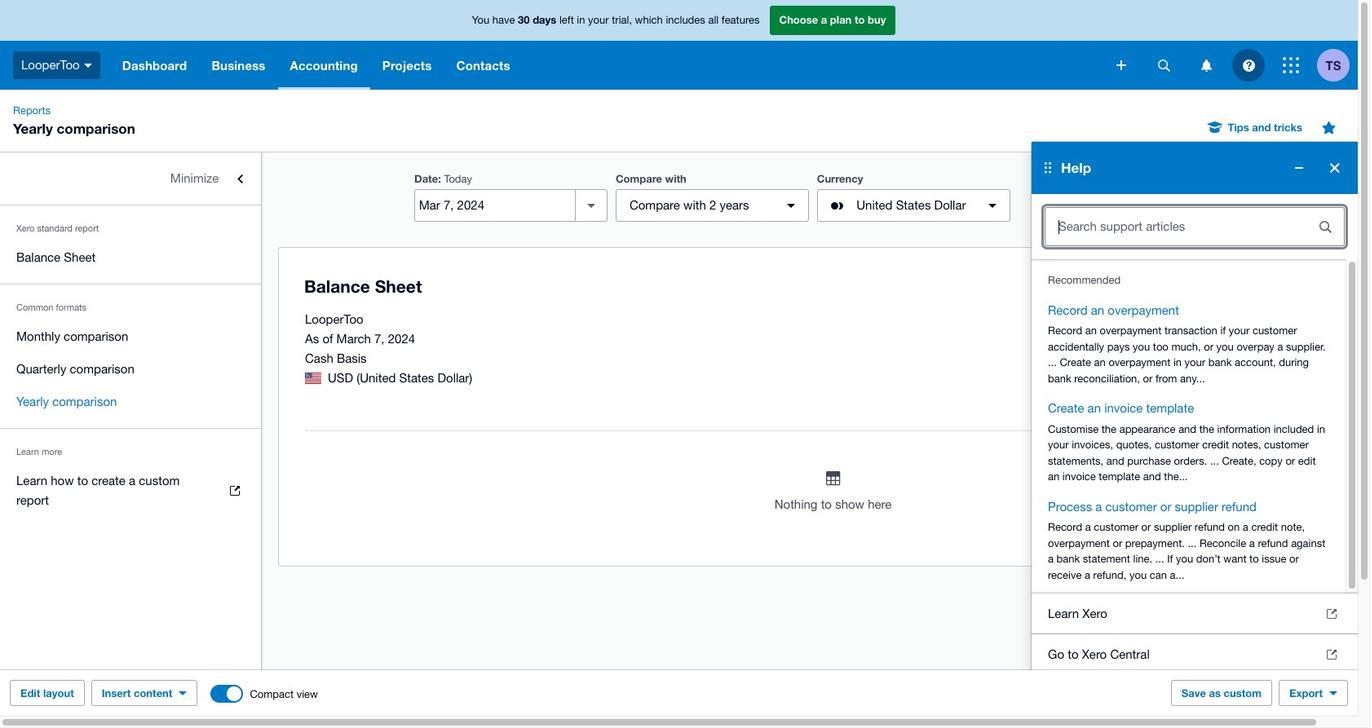 Task type: locate. For each thing, give the bounding box(es) containing it.
take
[[1178, 391, 1202, 404], [1178, 529, 1202, 542]]

loopertoo inside popup button
[[21, 58, 80, 72]]

0 vertical spatial tips
[[1228, 121, 1250, 134]]

it
[[1150, 496, 1155, 508]]

how inside the explore how to use a preset report and tailor it to suit your needs
[[1162, 476, 1182, 489]]

your inside you have 30 days left in your trial, which includes all features
[[588, 14, 609, 26]]

xero inside choose dates and compare periods in xero reports
[[1229, 722, 1252, 729]]

tour up the 2023
[[1245, 391, 1265, 404]]

7, left 2022
[[1317, 410, 1326, 422]]

process a customer or supplier refund link
[[1048, 498, 1257, 516]]

projects
[[382, 58, 432, 73]]

or
[[1204, 341, 1214, 353], [1143, 372, 1153, 385], [1286, 455, 1296, 467], [1161, 500, 1172, 514], [1142, 521, 1152, 534], [1113, 537, 1123, 549], [1290, 553, 1299, 565]]

can
[[1150, 569, 1167, 581]]

1 horizontal spatial states
[[896, 198, 931, 212]]

report down the learn more
[[16, 494, 49, 507]]

note,
[[1282, 521, 1306, 534]]

0 vertical spatial bank
[[1209, 357, 1232, 369]]

group
[[1032, 716, 1358, 716]]

you down if
[[1217, 341, 1234, 353]]

1 vertical spatial 2024
[[1133, 410, 1157, 422]]

1 horizontal spatial how
[[1162, 476, 1182, 489]]

learn down receive at the right bottom of page
[[1048, 607, 1079, 620]]

1 quick from the top
[[1214, 391, 1242, 404]]

have
[[493, 14, 515, 26]]

1 take from the top
[[1178, 391, 1202, 404]]

quick up mar 7, 2023
[[1214, 391, 1242, 404]]

dollar)
[[438, 371, 473, 385]]

1 horizontal spatial tips
[[1228, 121, 1250, 134]]

0 vertical spatial choose
[[780, 13, 818, 26]]

nothing to show here
[[775, 498, 892, 512]]

tricks up update button
[[1171, 166, 1208, 184]]

report for learn how to create a custom report
[[16, 494, 49, 507]]

take for grouping
[[1178, 391, 1202, 404]]

standard
[[37, 224, 73, 233]]

1 vertical spatial choose
[[1229, 696, 1268, 709]]

minimize
[[170, 171, 219, 185]]

loopertoo button
[[0, 41, 110, 90]]

tricks
[[1274, 121, 1303, 134], [1171, 166, 1208, 184]]

2 vertical spatial record
[[1048, 521, 1083, 534]]

loopertoo up of
[[305, 312, 364, 326]]

svg image
[[1158, 59, 1170, 71], [1201, 59, 1212, 71], [1243, 59, 1255, 71], [1117, 60, 1127, 70], [84, 63, 92, 68]]

edit
[[20, 687, 40, 700]]

0 horizontal spatial tips
[[1110, 166, 1138, 184]]

quick for add auto grouping rules to account groups
[[1214, 391, 1242, 404]]

0 vertical spatial tricks
[[1274, 121, 1303, 134]]

0 vertical spatial compare
[[616, 172, 663, 185]]

0 horizontal spatial 2024
[[388, 332, 415, 346]]

tailor
[[1189, 446, 1219, 461], [1123, 496, 1147, 508]]

contacts
[[456, 58, 510, 73]]

accounting
[[290, 58, 358, 73]]

credit
[[1203, 439, 1230, 451], [1252, 521, 1279, 534]]

date
[[415, 172, 439, 185]]

how for explore
[[1162, 476, 1182, 489]]

2 horizontal spatial mar
[[1296, 410, 1314, 422]]

formats
[[56, 303, 86, 312]]

compact view
[[250, 688, 318, 700]]

or inside 'create an invoice template customise the appearance and the information included in your invoices, quotes, customer credit notes, customer statements, and purchase orders. ... create, copy or edit an invoice template and the...'
[[1286, 455, 1296, 467]]

balance sheet
[[16, 250, 96, 264]]

or left the edit
[[1286, 455, 1296, 467]]

remove from favorites image
[[1313, 111, 1345, 144]]

0 horizontal spatial the
[[1102, 423, 1117, 435]]

a right create
[[129, 474, 136, 488]]

7, for mar 7, 2023
[[1219, 410, 1228, 422]]

1 vertical spatial tailor
[[1123, 496, 1147, 508]]

choose left plan
[[780, 13, 818, 26]]

yearly
[[13, 120, 53, 137], [16, 395, 49, 409]]

bank down if
[[1209, 357, 1232, 369]]

learn for learn xero
[[1048, 607, 1079, 620]]

learn how to create a custom report link
[[0, 465, 261, 517]]

1 vertical spatial external link opens in new tab image
[[1327, 691, 1337, 700]]

Report title field
[[300, 268, 1356, 306]]

record an overpayment link
[[1048, 301, 1180, 320]]

7, inside 'loopertoo as of march 7, 2024 cash basis'
[[374, 332, 385, 346]]

external link opens in new tab image
[[1327, 609, 1337, 619], [1327, 691, 1337, 700]]

loopertoo up reports
[[21, 58, 80, 72]]

1 horizontal spatial tips and tricks
[[1228, 121, 1303, 134]]

report for explore how to use a preset report and tailor it to suit your needs
[[1259, 476, 1287, 489]]

1 horizontal spatial template
[[1147, 401, 1195, 415]]

credit inside process a customer or supplier refund record a customer or supplier refund on a credit note, overpayment or prepayment. ... reconcile a refund against a bank statement line. ... if you don't want to issue or receive a refund, you can a...
[[1252, 521, 1279, 534]]

template down 'from'
[[1147, 401, 1195, 415]]

how
[[51, 474, 74, 488], [1162, 476, 1182, 489]]

usd
[[328, 371, 353, 385]]

7,
[[374, 332, 385, 346], [1121, 410, 1130, 422], [1219, 410, 1228, 422], [1317, 410, 1326, 422]]

0 horizontal spatial tailor
[[1123, 496, 1147, 508]]

3 mar from the left
[[1296, 410, 1314, 422]]

1 mar from the left
[[1100, 410, 1119, 422]]

in inside 'create an invoice template customise the appearance and the information included in your invoices, quotes, customer credit notes, customer statements, and purchase orders. ... create, copy or edit an invoice template and the...'
[[1318, 423, 1326, 435]]

from
[[1156, 372, 1178, 385]]

and right "dates" at right bottom
[[1302, 696, 1320, 709]]

1 vertical spatial tips
[[1110, 166, 1138, 184]]

or right much,
[[1204, 341, 1214, 353]]

1 vertical spatial compare
[[630, 198, 681, 212]]

1 horizontal spatial report
[[75, 224, 99, 233]]

to right want
[[1250, 553, 1259, 565]]

choose dates and compare periods in xero reports
[[1229, 696, 1326, 729]]

or right it
[[1161, 500, 1172, 514]]

reports link
[[7, 103, 57, 119]]

a
[[821, 13, 827, 26], [1278, 341, 1284, 353], [1205, 391, 1211, 404], [129, 474, 136, 488], [1217, 476, 1223, 489], [1096, 500, 1103, 514], [1086, 521, 1091, 534], [1243, 521, 1249, 534], [1205, 529, 1211, 542], [1250, 537, 1255, 549], [1048, 553, 1054, 565], [1085, 569, 1091, 581]]

0 vertical spatial create
[[1060, 357, 1092, 369]]

reports inside the financial style reports
[[1110, 709, 1147, 722]]

1 vertical spatial tricks
[[1171, 166, 1208, 184]]

statement
[[1083, 553, 1131, 565]]

1 the from the left
[[1102, 423, 1117, 435]]

to left the 'show'
[[822, 498, 833, 512]]

learn left more
[[16, 447, 39, 457]]

save
[[1182, 687, 1207, 700]]

mar 7, 2023
[[1198, 410, 1255, 422]]

of
[[323, 332, 333, 346]]

learn inside 'learn how to create a custom report'
[[16, 474, 47, 488]]

1 horizontal spatial choose
[[1229, 696, 1268, 709]]

0 vertical spatial external link opens in new tab image
[[1327, 609, 1337, 619]]

1 horizontal spatial custom
[[1224, 687, 1262, 700]]

0 horizontal spatial loopertoo
[[21, 58, 80, 72]]

comparison
[[57, 120, 135, 137], [64, 330, 128, 343], [70, 362, 134, 376], [52, 395, 117, 409]]

financial style reports button
[[1110, 627, 1212, 722]]

0 horizontal spatial custom
[[139, 474, 180, 488]]

1 horizontal spatial the
[[1200, 423, 1215, 435]]

copy
[[1260, 455, 1283, 467]]

xero left standard
[[16, 224, 35, 233]]

invoice up appearance
[[1105, 401, 1143, 415]]

you down line.
[[1130, 569, 1147, 581]]

learn inside help group
[[1048, 607, 1079, 620]]

1 horizontal spatial loopertoo
[[305, 312, 364, 326]]

tips and tricks inside button
[[1228, 121, 1303, 134]]

template
[[1147, 401, 1195, 415], [1099, 471, 1141, 483]]

take down any...
[[1178, 391, 1202, 404]]

take a quick tour button up information at the bottom of the page
[[1123, 384, 1320, 410]]

yearly down quarterly
[[16, 395, 49, 409]]

a right on
[[1243, 521, 1249, 534]]

0 vertical spatial states
[[896, 198, 931, 212]]

take a quick tour up mar 7, 2023
[[1178, 391, 1265, 404]]

report
[[75, 224, 99, 233], [1259, 476, 1287, 489], [16, 494, 49, 507]]

financial style reports
[[1110, 696, 1182, 722]]

1 external link opens in new tab image from the top
[[1327, 609, 1337, 619]]

report down copy
[[1259, 476, 1287, 489]]

a down process
[[1086, 521, 1091, 534]]

the down mar 7, 2023
[[1200, 423, 1215, 435]]

0 vertical spatial take a quick tour
[[1178, 391, 1265, 404]]

0 horizontal spatial invoice
[[1063, 471, 1096, 483]]

0 vertical spatial tips and tricks
[[1228, 121, 1303, 134]]

invoice
[[1105, 401, 1143, 415], [1063, 471, 1096, 483]]

tour
[[1245, 391, 1265, 404], [1245, 529, 1265, 542]]

1 vertical spatial refund
[[1195, 521, 1225, 534]]

loopertoo for loopertoo
[[21, 58, 80, 72]]

0 vertical spatial template
[[1147, 401, 1195, 415]]

1 horizontal spatial 2024
[[1133, 410, 1157, 422]]

comparison up the minimize button
[[57, 120, 135, 137]]

bank up receive at the right bottom of page
[[1057, 553, 1080, 565]]

2 quick from the top
[[1214, 529, 1242, 542]]

0 vertical spatial custom
[[139, 474, 180, 488]]

choose for choose a plan to buy
[[780, 13, 818, 26]]

create down accidentally
[[1060, 357, 1092, 369]]

in down the mar 7, 2022
[[1318, 423, 1326, 435]]

0 horizontal spatial template
[[1099, 471, 1141, 483]]

tricks left remove from favorites image
[[1274, 121, 1303, 134]]

1 vertical spatial loopertoo
[[305, 312, 364, 326]]

if
[[1168, 553, 1174, 565]]

yearly comparison
[[16, 395, 117, 409]]

quick up want
[[1214, 529, 1242, 542]]

invoice down statements,
[[1063, 471, 1096, 483]]

learn down the learn more
[[16, 474, 47, 488]]

comparison down formats at top
[[64, 330, 128, 343]]

external link opens in new tab image up external link opens in new tab image on the right of page
[[1327, 609, 1337, 619]]

reports yearly comparison
[[13, 104, 135, 137]]

2024 up appearance
[[1133, 410, 1157, 422]]

0 vertical spatial loopertoo
[[21, 58, 80, 72]]

how up 'suit'
[[1162, 476, 1182, 489]]

and down the edit
[[1290, 476, 1308, 489]]

the up invoices,
[[1102, 423, 1117, 435]]

view
[[297, 688, 318, 700]]

mar up invoices,
[[1100, 410, 1119, 422]]

1 vertical spatial custom
[[1224, 687, 1262, 700]]

... inside record an overpayment record an overpayment transaction if your customer accidentally pays you too much, or you overpay a supplier. ... create an overpayment in your bank account, during bank reconciliation, or from any...
[[1048, 357, 1057, 369]]

0 vertical spatial take a quick tour button
[[1123, 384, 1320, 410]]

1 vertical spatial invoice
[[1063, 471, 1096, 483]]

reconcile
[[1200, 537, 1247, 549]]

1 vertical spatial tips and tricks
[[1110, 166, 1208, 184]]

0 vertical spatial quick
[[1214, 391, 1242, 404]]

want
[[1224, 553, 1247, 565]]

take a quick tour button up don't
[[1123, 522, 1320, 548]]

your inside 'create an invoice template customise the appearance and the information included in your invoices, quotes, customer credit notes, customer statements, and purchase orders. ... create, copy or edit an invoice template and the...'
[[1048, 439, 1069, 451]]

refund up 'reconcile'
[[1195, 521, 1225, 534]]

3 record from the top
[[1048, 521, 1083, 534]]

1 vertical spatial take a quick tour button
[[1123, 522, 1320, 548]]

in down much,
[[1174, 357, 1182, 369]]

record
[[1048, 303, 1088, 317], [1048, 325, 1083, 337], [1048, 521, 1083, 534]]

0 vertical spatial refund
[[1222, 500, 1257, 514]]

1 vertical spatial tour
[[1245, 529, 1265, 542]]

add auto grouping rules to account groups
[[1123, 231, 1279, 265]]

or left 'from'
[[1143, 372, 1153, 385]]

edit layout
[[20, 687, 74, 700]]

1 vertical spatial bank
[[1048, 372, 1072, 385]]

Select end date field
[[416, 190, 575, 221]]

a right use on the bottom right of page
[[1217, 476, 1223, 489]]

or up statement
[[1113, 537, 1123, 549]]

1 vertical spatial create
[[1048, 401, 1085, 415]]

0 vertical spatial credit
[[1203, 439, 1230, 451]]

tips
[[1228, 121, 1250, 134], [1110, 166, 1138, 184]]

choose right as
[[1229, 696, 1268, 709]]

1 take a quick tour from the top
[[1178, 391, 1265, 404]]

your down use on the bottom right of page
[[1191, 496, 1211, 508]]

learn for learn how to create a custom report
[[16, 474, 47, 488]]

take up don't
[[1178, 529, 1202, 542]]

0 horizontal spatial choose
[[780, 13, 818, 26]]

choose inside the 'help' banner
[[780, 13, 818, 26]]

report inside 'learn how to create a custom report'
[[16, 494, 49, 507]]

notes,
[[1232, 439, 1262, 451]]

financial
[[1110, 696, 1156, 709]]

1 horizontal spatial mar
[[1198, 410, 1216, 422]]

overpayment up pays
[[1100, 325, 1162, 337]]

record up accidentally
[[1048, 325, 1083, 337]]

states inside popup button
[[896, 198, 931, 212]]

your
[[588, 14, 609, 26], [1229, 325, 1250, 337], [1185, 357, 1206, 369], [1048, 439, 1069, 451], [1191, 496, 1211, 508]]

1 vertical spatial take
[[1178, 529, 1202, 542]]

the
[[1102, 423, 1117, 435], [1200, 423, 1215, 435]]

overpayment up statement
[[1048, 537, 1110, 549]]

a right 'reconcile'
[[1250, 537, 1255, 549]]

0 horizontal spatial states
[[399, 371, 434, 385]]

choose inside choose dates and compare periods in xero reports
[[1229, 696, 1268, 709]]

1 vertical spatial report
[[1259, 476, 1287, 489]]

2 take from the top
[[1178, 529, 1202, 542]]

2 vertical spatial report
[[16, 494, 49, 507]]

comparison for yearly comparison
[[52, 395, 117, 409]]

external link opens in new tab image right export in the bottom right of the page
[[1327, 691, 1337, 700]]

1 horizontal spatial invoice
[[1105, 401, 1143, 415]]

choose for choose dates and compare periods in xero reports
[[1229, 696, 1268, 709]]

2 tour from the top
[[1245, 529, 1265, 542]]

to inside report output element
[[822, 498, 833, 512]]

0 vertical spatial with
[[666, 172, 687, 185]]

0 vertical spatial yearly
[[13, 120, 53, 137]]

2 take a quick tour button from the top
[[1123, 522, 1320, 548]]

compact
[[250, 688, 294, 700]]

0 vertical spatial report
[[75, 224, 99, 233]]

states left dollar)
[[399, 371, 434, 385]]

you
[[1133, 341, 1151, 353], [1217, 341, 1234, 353], [1176, 553, 1194, 565], [1130, 569, 1147, 581]]

record down process
[[1048, 521, 1083, 534]]

create inside record an overpayment record an overpayment transaction if your customer accidentally pays you too much, or you overpay a supplier. ... create an overpayment in your bank account, during bank reconciliation, or from any...
[[1060, 357, 1092, 369]]

2 vertical spatial bank
[[1057, 553, 1080, 565]]

up
[[1146, 446, 1161, 461]]

compare for compare with
[[616, 172, 663, 185]]

how inside 'learn how to create a custom report'
[[51, 474, 74, 488]]

2 vertical spatial learn
[[1048, 607, 1079, 620]]

tour right on
[[1245, 529, 1265, 542]]

2 horizontal spatial report
[[1259, 476, 1287, 489]]

tips inside button
[[1228, 121, 1250, 134]]

which
[[635, 14, 663, 26]]

compare
[[1229, 709, 1273, 722]]

mar for mar 7, 2022
[[1296, 410, 1314, 422]]

credit inside 'create an invoice template customise the appearance and the information included in your invoices, quotes, customer credit notes, customer statements, and purchase orders. ... create, copy or edit an invoice template and the...'
[[1203, 439, 1230, 451]]

1 tour from the top
[[1245, 391, 1265, 404]]

receive
[[1048, 569, 1082, 581]]

refund up issue
[[1258, 537, 1289, 549]]

with left 2
[[684, 198, 707, 212]]

mar for mar 7, 2024
[[1100, 410, 1119, 422]]

0 vertical spatial 2024
[[388, 332, 415, 346]]

nothing
[[775, 498, 818, 512]]

1 horizontal spatial tricks
[[1274, 121, 1303, 134]]

1 vertical spatial learn
[[16, 474, 47, 488]]

compare down compare with
[[630, 198, 681, 212]]

reports down "dates" at right bottom
[[1255, 722, 1292, 729]]

1 horizontal spatial credit
[[1252, 521, 1279, 534]]

bank down accidentally
[[1048, 372, 1072, 385]]

line.
[[1134, 553, 1153, 565]]

currency
[[818, 172, 864, 185]]

0 horizontal spatial mar
[[1100, 410, 1119, 422]]

7, right march
[[374, 332, 385, 346]]

0 vertical spatial tour
[[1245, 391, 1265, 404]]

svg image inside 'loopertoo' popup button
[[84, 63, 92, 68]]

supplier down use on the bottom right of page
[[1175, 500, 1219, 514]]

and inside choose dates and compare periods in xero reports
[[1302, 696, 1320, 709]]

report up sheet on the left of page
[[75, 224, 99, 233]]

a left plan
[[821, 13, 827, 26]]

mar
[[1100, 410, 1119, 422], [1198, 410, 1216, 422], [1296, 410, 1314, 422]]

2 take a quick tour from the top
[[1178, 529, 1265, 542]]

0 vertical spatial tailor
[[1189, 446, 1219, 461]]

features
[[722, 14, 760, 26]]

0 horizontal spatial report
[[16, 494, 49, 507]]

1 take a quick tour button from the top
[[1123, 384, 1320, 410]]

tour for add auto grouping rules to account groups
[[1245, 391, 1265, 404]]

0 horizontal spatial credit
[[1203, 439, 1230, 451]]

1 vertical spatial yearly
[[16, 395, 49, 409]]

a up don't
[[1205, 529, 1211, 542]]

1 vertical spatial quick
[[1214, 529, 1242, 542]]

2024 up usd (united states dollar)
[[388, 332, 415, 346]]

set up and tailor reports
[[1123, 446, 1265, 461]]

collapse help menu image
[[1283, 152, 1316, 184]]

0 vertical spatial take
[[1178, 391, 1202, 404]]

learn xero
[[1048, 607, 1108, 620]]

1 vertical spatial with
[[684, 198, 707, 212]]

ts button
[[1318, 41, 1358, 90]]

1 vertical spatial credit
[[1252, 521, 1279, 534]]

loopertoo as of march 7, 2024 cash basis
[[305, 312, 415, 366]]

loopertoo inside 'loopertoo as of march 7, 2024 cash basis'
[[305, 312, 364, 326]]

1 vertical spatial record
[[1048, 325, 1083, 337]]

states
[[896, 198, 931, 212], [399, 371, 434, 385]]

custom right create
[[139, 474, 180, 488]]

2024 inside 'loopertoo as of march 7, 2024 cash basis'
[[388, 332, 415, 346]]

your down customise on the bottom right of the page
[[1048, 439, 1069, 451]]

mar for mar 7, 2023
[[1198, 410, 1216, 422]]

help group
[[1032, 142, 1358, 716]]

0 vertical spatial learn
[[16, 447, 39, 457]]

quick for set up and tailor reports
[[1214, 529, 1242, 542]]

7, left the 2023
[[1219, 410, 1228, 422]]

1 vertical spatial take a quick tour
[[1178, 529, 1265, 542]]

how down more
[[51, 474, 74, 488]]

... up use on the bottom right of page
[[1211, 455, 1220, 467]]

mar up included
[[1296, 410, 1314, 422]]

to right go
[[1068, 647, 1079, 661]]

2 mar from the left
[[1198, 410, 1216, 422]]

0 vertical spatial record
[[1048, 303, 1088, 317]]

0 vertical spatial invoice
[[1105, 401, 1143, 415]]

comparison down monthly comparison link
[[70, 362, 134, 376]]

help banner
[[0, 0, 1358, 716]]

states left dollar
[[896, 198, 931, 212]]

0 horizontal spatial how
[[51, 474, 74, 488]]

1 vertical spatial states
[[399, 371, 434, 385]]

in inside record an overpayment record an overpayment transaction if your customer accidentally pays you too much, or you overpay a supplier. ... create an overpayment in your bank account, during bank reconciliation, or from any...
[[1174, 357, 1182, 369]]

customer up orders.
[[1155, 439, 1200, 451]]

insert
[[102, 687, 131, 700]]

report inside the explore how to use a preset report and tailor it to suit your needs
[[1259, 476, 1287, 489]]

refund up on
[[1222, 500, 1257, 514]]



Task type: vqa. For each thing, say whether or not it's contained in the screenshot.
bank to the bottom
yes



Task type: describe. For each thing, give the bounding box(es) containing it.
xero standard report
[[16, 224, 99, 233]]

a inside 'learn how to create a custom report'
[[129, 474, 136, 488]]

record an overpayment record an overpayment transaction if your customer accidentally pays you too much, or you overpay a supplier. ... create an overpayment in your bank account, during bank reconciliation, or from any...
[[1048, 303, 1326, 385]]

united states dollar button
[[818, 189, 1011, 222]]

... inside 'create an invoice template customise the appearance and the information included in your invoices, quotes, customer credit notes, customer statements, and purchase orders. ... create, copy or edit an invoice template and the...'
[[1211, 455, 1220, 467]]

as
[[1210, 687, 1221, 700]]

monthly
[[16, 330, 60, 343]]

pays
[[1108, 341, 1130, 353]]

united
[[857, 198, 893, 212]]

included
[[1274, 423, 1315, 435]]

2024 inside report output element
[[1133, 410, 1157, 422]]

submit search image
[[1309, 210, 1342, 243]]

dates
[[1271, 696, 1299, 709]]

2 external link opens in new tab image from the top
[[1327, 691, 1337, 700]]

2 record from the top
[[1048, 325, 1083, 337]]

learn for learn more
[[16, 447, 39, 457]]

reports inside choose dates and compare periods in xero reports
[[1255, 722, 1292, 729]]

you can click and drag the help menu image
[[1045, 163, 1052, 174]]

export button
[[1279, 680, 1349, 707]]

a up receive at the right bottom of page
[[1048, 553, 1054, 565]]

yearly inside reports yearly comparison
[[13, 120, 53, 137]]

buy
[[868, 13, 886, 26]]

... up don't
[[1188, 537, 1197, 549]]

show
[[836, 498, 865, 512]]

2 the from the left
[[1200, 423, 1215, 435]]

compare with 2 years
[[630, 198, 750, 212]]

comparison for quarterly comparison
[[70, 362, 134, 376]]

or up prepayment.
[[1142, 521, 1152, 534]]

an down recommended
[[1091, 303, 1105, 317]]

compare for compare with 2 years
[[630, 198, 681, 212]]

dashboard
[[122, 58, 187, 73]]

create,
[[1222, 455, 1257, 467]]

learn more
[[16, 447, 62, 457]]

choose a plan to buy
[[780, 13, 886, 26]]

2022
[[1329, 410, 1353, 422]]

left
[[560, 14, 574, 26]]

Search support articles field
[[1046, 211, 1300, 242]]

an up customise on the bottom right of the page
[[1088, 401, 1101, 415]]

with for compare with 2 years
[[684, 198, 707, 212]]

your up any...
[[1185, 357, 1206, 369]]

1 vertical spatial template
[[1099, 471, 1141, 483]]

svg image
[[1283, 57, 1300, 73]]

create an invoice template link
[[1048, 400, 1195, 418]]

an up accidentally
[[1086, 325, 1097, 337]]

take a quick tour button for add auto grouping rules to account groups
[[1123, 384, 1320, 410]]

an up reconciliation,
[[1095, 357, 1106, 369]]

loopertoo for loopertoo as of march 7, 2024 cash basis
[[305, 312, 364, 326]]

you have 30 days left in your trial, which includes all features
[[472, 13, 760, 26]]

to inside 'learn how to create a custom report'
[[77, 474, 88, 488]]

a inside the explore how to use a preset report and tailor it to suit your needs
[[1217, 476, 1223, 489]]

information
[[1218, 423, 1271, 435]]

overpay
[[1237, 341, 1275, 353]]

balance
[[16, 250, 61, 264]]

an down statements,
[[1048, 471, 1060, 483]]

accounting button
[[278, 41, 370, 90]]

and right up
[[1164, 446, 1186, 461]]

and down quotes,
[[1107, 455, 1125, 467]]

custom inside button
[[1224, 687, 1262, 700]]

contacts button
[[444, 41, 523, 90]]

custom inside 'learn how to create a custom report'
[[139, 474, 180, 488]]

periods
[[1276, 709, 1314, 722]]

comparison for monthly comparison
[[64, 330, 128, 343]]

... left if
[[1156, 553, 1165, 565]]

your inside the explore how to use a preset report and tailor it to suit your needs
[[1191, 496, 1211, 508]]

2 vertical spatial refund
[[1258, 537, 1289, 549]]

tricks inside button
[[1274, 121, 1303, 134]]

more
[[1099, 198, 1129, 213]]

create
[[92, 474, 126, 488]]

report output element
[[305, 401, 1362, 547]]

recommended element
[[1048, 301, 1330, 583]]

edit layout button
[[10, 680, 85, 707]]

much,
[[1172, 341, 1201, 353]]

overpayment down pays
[[1109, 357, 1171, 369]]

years
[[720, 198, 750, 212]]

a right process
[[1096, 500, 1103, 514]]

mar 7, 2022
[[1296, 410, 1353, 422]]

customer up statement
[[1094, 521, 1139, 534]]

recommended
[[1048, 274, 1121, 286]]

business
[[212, 58, 266, 73]]

basis
[[337, 352, 367, 366]]

bank inside process a customer or supplier refund record a customer or supplier refund on a credit note, overpayment or prepayment. ... reconcile a refund against a bank statement line. ... if you don't want to issue or receive a refund, you can a...
[[1057, 553, 1080, 565]]

how for learn
[[51, 474, 74, 488]]

reports down information at the bottom of the page
[[1223, 446, 1265, 461]]

any...
[[1181, 372, 1206, 385]]

to inside process a customer or supplier refund record a customer or supplier refund on a credit note, overpayment or prepayment. ... reconcile a refund against a bank statement line. ... if you don't want to issue or receive a refund, you can a...
[[1250, 553, 1259, 565]]

to left use on the bottom right of page
[[1185, 476, 1195, 489]]

too
[[1153, 341, 1169, 353]]

tour for set up and tailor reports
[[1245, 529, 1265, 542]]

and down purchase
[[1144, 471, 1162, 483]]

projects button
[[370, 41, 444, 90]]

you right if
[[1176, 553, 1194, 565]]

to left buy
[[855, 13, 865, 26]]

1 vertical spatial supplier
[[1154, 521, 1192, 534]]

go
[[1048, 647, 1065, 661]]

plan
[[830, 13, 852, 26]]

your right if
[[1229, 325, 1250, 337]]

usd (united states dollar)
[[328, 371, 473, 385]]

1 horizontal spatial tailor
[[1189, 446, 1219, 461]]

create inside 'create an invoice template customise the appearance and the information included in your invoices, quotes, customer credit notes, customer statements, and purchase orders. ... create, copy or edit an invoice template and the...'
[[1048, 401, 1085, 415]]

insert content button
[[91, 680, 198, 707]]

external link opens in new tab image
[[1327, 650, 1337, 660]]

in inside choose dates and compare periods in xero reports
[[1317, 709, 1326, 722]]

explore
[[1123, 476, 1159, 489]]

suit
[[1171, 496, 1188, 508]]

and up update button
[[1142, 166, 1167, 184]]

reports
[[13, 104, 51, 117]]

edit
[[1299, 455, 1316, 467]]

and up 'set up and tailor reports'
[[1179, 423, 1197, 435]]

includes
[[666, 14, 706, 26]]

auto
[[1150, 231, 1176, 246]]

0 horizontal spatial tips and tricks
[[1110, 166, 1208, 184]]

a inside record an overpayment record an overpayment transaction if your customer accidentally pays you too much, or you overpay a supplier. ... create an overpayment in your bank account, during bank reconciliation, or from any...
[[1278, 341, 1284, 353]]

transaction
[[1165, 325, 1218, 337]]

choose dates and compare periods in xero reports button
[[1229, 627, 1331, 729]]

overpayment inside process a customer or supplier refund record a customer or supplier refund on a credit note, overpayment or prepayment. ... reconcile a refund against a bank statement line. ... if you don't want to issue or receive a refund, you can a...
[[1048, 537, 1110, 549]]

compare with
[[616, 172, 687, 185]]

orders.
[[1175, 455, 1208, 467]]

customer down explore
[[1106, 500, 1157, 514]]

layout
[[43, 687, 74, 700]]

take for and
[[1178, 529, 1202, 542]]

insert content
[[102, 687, 172, 700]]

you
[[472, 14, 490, 26]]

1 record from the top
[[1048, 303, 1088, 317]]

and inside the explore how to use a preset report and tailor it to suit your needs
[[1290, 476, 1308, 489]]

2
[[710, 198, 717, 212]]

customise
[[1048, 423, 1099, 435]]

rules
[[1235, 231, 1264, 246]]

take a quick tour button for set up and tailor reports
[[1123, 522, 1320, 548]]

0 vertical spatial supplier
[[1175, 500, 1219, 514]]

date : today
[[415, 172, 473, 185]]

and left remove from favorites image
[[1253, 121, 1271, 134]]

xero up go to xero central
[[1083, 607, 1108, 620]]

comparison inside reports yearly comparison
[[57, 120, 135, 137]]

with for compare with
[[666, 172, 687, 185]]

take a quick tour for set up and tailor reports
[[1178, 529, 1265, 542]]

purchase
[[1128, 455, 1172, 467]]

common formats
[[16, 303, 86, 312]]

list of convenience dates image
[[575, 189, 608, 222]]

explore how to use a preset report and tailor it to suit your needs
[[1123, 476, 1308, 508]]

0 horizontal spatial tricks
[[1171, 166, 1208, 184]]

monthly comparison
[[16, 330, 128, 343]]

account,
[[1235, 357, 1276, 369]]

in inside you have 30 days left in your trial, which includes all features
[[577, 14, 585, 26]]

7, for mar 7, 2022
[[1317, 410, 1326, 422]]

to right it
[[1158, 496, 1168, 508]]

xero left central
[[1082, 647, 1107, 661]]

7, for mar 7, 2024
[[1121, 410, 1130, 422]]

go to xero central
[[1048, 647, 1150, 661]]

the...
[[1164, 471, 1188, 483]]

update
[[1160, 198, 1202, 213]]

prepayment.
[[1126, 537, 1185, 549]]

close help menu image
[[1319, 152, 1352, 184]]

against
[[1292, 537, 1326, 549]]

update button
[[1149, 189, 1213, 222]]

customer inside record an overpayment record an overpayment transaction if your customer accidentally pays you too much, or you overpay a supplier. ... create an overpayment in your bank account, during bank reconciliation, or from any...
[[1253, 325, 1298, 337]]

if
[[1221, 325, 1226, 337]]

overpayment up too
[[1108, 303, 1180, 317]]

here
[[869, 498, 892, 512]]

mar 7, 2024
[[1100, 410, 1157, 422]]

save as custom button
[[1171, 680, 1273, 707]]

issue
[[1262, 553, 1287, 565]]

as
[[305, 332, 319, 346]]

record inside process a customer or supplier refund record a customer or supplier refund on a credit note, overpayment or prepayment. ... reconcile a refund against a bank statement line. ... if you don't want to issue or receive a refund, you can a...
[[1048, 521, 1083, 534]]

invoices,
[[1072, 439, 1114, 451]]

statements,
[[1048, 455, 1104, 467]]

2023
[[1231, 410, 1255, 422]]

all
[[708, 14, 719, 26]]

to inside the add auto grouping rules to account groups
[[1267, 231, 1279, 246]]

customer down included
[[1265, 439, 1309, 451]]

more button
[[1076, 189, 1139, 222]]

days
[[533, 13, 557, 26]]

create an invoice template customise the appearance and the information included in your invoices, quotes, customer credit notes, customer statements, and purchase orders. ... create, copy or edit an invoice template and the...
[[1048, 401, 1326, 483]]

a left refund,
[[1085, 569, 1091, 581]]

refund,
[[1094, 569, 1127, 581]]

a down any...
[[1205, 391, 1211, 404]]

tailor inside the explore how to use a preset report and tailor it to suit your needs
[[1123, 496, 1147, 508]]

take a quick tour for add auto grouping rules to account groups
[[1178, 391, 1265, 404]]

or right issue
[[1290, 553, 1299, 565]]

you left too
[[1133, 341, 1151, 353]]



